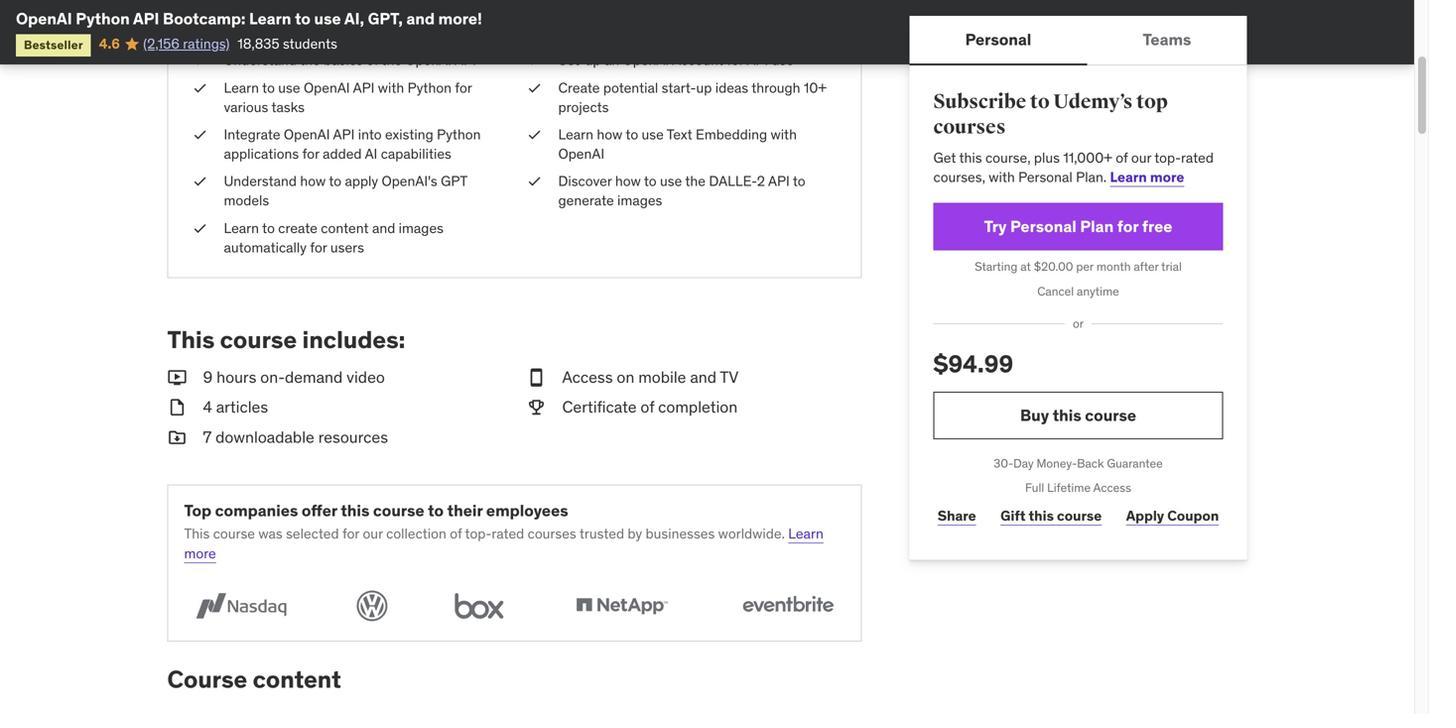 Task type: vqa. For each thing, say whether or not it's contained in the screenshot.
learn
yes



Task type: describe. For each thing, give the bounding box(es) containing it.
try
[[985, 216, 1007, 237]]

get
[[934, 149, 957, 167]]

offer
[[302, 501, 337, 521]]

an
[[605, 51, 620, 69]]

subscribe to udemy's top courses
[[934, 90, 1168, 140]]

learn right plan.
[[1111, 168, 1148, 186]]

this for this course includes:
[[167, 325, 215, 355]]

apply
[[1127, 507, 1165, 525]]

apply coupon
[[1127, 507, 1220, 525]]

$94.99
[[934, 349, 1014, 379]]

basics
[[324, 51, 363, 69]]

understand how to apply openai's gpt models
[[224, 172, 468, 210]]

learn more link for subscribe to udemy's top courses
[[1111, 168, 1185, 186]]

9
[[203, 367, 213, 388]]

what
[[192, 1, 253, 31]]

bootcamp:
[[163, 8, 246, 29]]

to up students
[[295, 8, 311, 29]]

businesses
[[646, 525, 715, 543]]

users
[[331, 239, 364, 257]]

eventbrite image
[[731, 588, 845, 625]]

worldwide.
[[719, 525, 785, 543]]

with inside learn to use openai api with python for various tasks
[[378, 79, 404, 97]]

xsmall image for learn to create content and images automatically for users
[[192, 219, 208, 238]]

18,835
[[238, 35, 280, 53]]

was
[[259, 525, 283, 543]]

for inside "integrate openai api into existing python applications for added ai capabilities"
[[302, 145, 319, 163]]

30-day money-back guarantee full lifetime access
[[994, 456, 1163, 496]]

cancel
[[1038, 284, 1074, 299]]

try personal plan for free
[[985, 216, 1173, 237]]

starting at $20.00 per month after trial cancel anytime
[[975, 259, 1182, 299]]

plan
[[1081, 216, 1114, 237]]

xsmall image for set-up an openai account for api use
[[527, 51, 543, 70]]

30-
[[994, 456, 1014, 472]]

and inside learn to create content and images automatically for users
[[372, 219, 395, 237]]

capabilities
[[381, 145, 452, 163]]

xsmall image for create potential start-up ideas through 10+ projects
[[527, 78, 543, 98]]

courses inside subscribe to udemy's top courses
[[934, 115, 1006, 140]]

xsmall image for understand the basics of the openai api
[[192, 51, 208, 70]]

how for learn
[[597, 126, 623, 143]]

resources
[[318, 428, 388, 448]]

certificate of completion
[[562, 397, 738, 418]]

this course includes:
[[167, 325, 406, 355]]

create
[[278, 219, 318, 237]]

how for discover
[[615, 172, 641, 190]]

for up ideas
[[727, 51, 744, 69]]

4.6
[[99, 35, 120, 53]]

gift
[[1001, 507, 1026, 525]]

or
[[1073, 316, 1084, 332]]

through
[[752, 79, 801, 97]]

content inside learn to create content and images automatically for users
[[321, 219, 369, 237]]

embedding
[[696, 126, 768, 143]]

to right '2'
[[793, 172, 806, 190]]

to inside subscribe to udemy's top courses
[[1031, 90, 1050, 114]]

certificate
[[562, 397, 637, 418]]

added
[[323, 145, 362, 163]]

course
[[167, 665, 248, 695]]

learn more for subscribe to udemy's top courses
[[1111, 168, 1185, 186]]

this for this course was selected for our collection of top-rated courses trusted by businesses worldwide.
[[184, 525, 210, 543]]

openai inside "integrate openai api into existing python applications for added ai capabilities"
[[284, 126, 330, 143]]

7 downloadable resources
[[203, 428, 388, 448]]

0 vertical spatial up
[[585, 51, 601, 69]]

images inside learn to create content and images automatically for users
[[399, 219, 444, 237]]

(2,156 ratings)
[[143, 35, 230, 53]]

2 vertical spatial personal
[[1011, 216, 1077, 237]]

ai,
[[344, 8, 364, 29]]

course up 'on-'
[[220, 325, 297, 355]]

to inside learn how to use text embedding with openai
[[626, 126, 639, 143]]

create
[[559, 79, 600, 97]]

money-
[[1037, 456, 1078, 472]]

the for understand
[[382, 51, 402, 69]]

existing
[[385, 126, 434, 143]]

understand the basics of the openai api
[[224, 51, 476, 69]]

0 horizontal spatial the
[[300, 51, 320, 69]]

video
[[347, 367, 385, 388]]

top
[[184, 501, 212, 521]]

use inside learn how to use text embedding with openai
[[642, 126, 664, 143]]

more!
[[438, 8, 482, 29]]

trial
[[1162, 259, 1182, 275]]

subscribe
[[934, 90, 1027, 114]]

learn right "worldwide."
[[789, 525, 824, 543]]

learn
[[324, 1, 381, 31]]

rated inside get this course, plus 11,000+ of our top-rated courses, with personal plan.
[[1182, 149, 1214, 167]]

18,835 students
[[238, 35, 338, 53]]

small image
[[167, 397, 187, 419]]

courses,
[[934, 168, 986, 186]]

create potential start-up ideas through 10+ projects
[[559, 79, 827, 116]]

to inside understand how to apply openai's gpt models
[[329, 172, 342, 190]]

potential
[[604, 79, 659, 97]]

api down more!
[[455, 51, 476, 69]]

ratings)
[[183, 35, 230, 53]]

small image for 9
[[167, 367, 187, 389]]

buy
[[1021, 405, 1050, 426]]

xsmall image for understand
[[192, 172, 208, 191]]

more for top companies offer this course to their employees
[[184, 545, 216, 563]]

more for subscribe to udemy's top courses
[[1151, 168, 1185, 186]]

per
[[1077, 259, 1094, 275]]

openai up bestseller
[[16, 8, 72, 29]]

our inside get this course, plus 11,000+ of our top-rated courses, with personal plan.
[[1132, 149, 1152, 167]]

for down top companies offer this course to their employees on the bottom of the page
[[343, 525, 360, 543]]

9 hours on-demand video
[[203, 367, 385, 388]]

of down their
[[450, 525, 462, 543]]

2
[[757, 172, 765, 190]]

1 vertical spatial content
[[253, 665, 341, 695]]

course,
[[986, 149, 1031, 167]]

teams
[[1143, 29, 1192, 50]]

their
[[447, 501, 483, 521]]

python inside "integrate openai api into existing python applications for added ai capabilities"
[[437, 126, 481, 143]]

applications
[[224, 145, 299, 163]]

top
[[1137, 90, 1168, 114]]

xsmall image for learn how to use text embedding with openai
[[527, 125, 543, 145]]

images inside discover how to use the dalle-2 api to generate images
[[618, 192, 663, 210]]

openai down more!
[[405, 51, 452, 69]]

0 horizontal spatial access
[[562, 367, 613, 388]]

10+
[[804, 79, 827, 97]]

coupon
[[1168, 507, 1220, 525]]

share button
[[934, 497, 981, 537]]

set-
[[559, 51, 585, 69]]

learn up '18,835'
[[249, 8, 291, 29]]

11,000+
[[1064, 149, 1113, 167]]

use inside discover how to use the dalle-2 api to generate images
[[660, 172, 682, 190]]

for inside learn to use openai api with python for various tasks
[[455, 79, 472, 97]]

generate
[[559, 192, 614, 210]]

after
[[1134, 259, 1159, 275]]

2 horizontal spatial and
[[690, 367, 717, 388]]

course up collection in the bottom left of the page
[[373, 501, 425, 521]]

api up (2,156
[[133, 8, 159, 29]]

plus
[[1035, 149, 1060, 167]]

learn how to use text embedding with openai
[[559, 126, 797, 163]]

completion
[[658, 397, 738, 418]]



Task type: locate. For each thing, give the bounding box(es) containing it.
back
[[1078, 456, 1105, 472]]

xsmall image for learn
[[192, 78, 208, 98]]

0 vertical spatial access
[[562, 367, 613, 388]]

0 vertical spatial learn more
[[1111, 168, 1185, 186]]

1 horizontal spatial top-
[[1155, 149, 1182, 167]]

tasks
[[272, 98, 305, 116]]

to left "apply"
[[329, 172, 342, 190]]

for down more!
[[455, 79, 472, 97]]

small image left the on
[[527, 367, 547, 389]]

0 vertical spatial content
[[321, 219, 369, 237]]

api up through
[[747, 51, 769, 69]]

api up added at the top left of the page
[[333, 126, 355, 143]]

apply
[[345, 172, 378, 190]]

understand inside understand how to apply openai's gpt models
[[224, 172, 297, 190]]

this course was selected for our collection of top-rated courses trusted by businesses worldwide.
[[184, 525, 785, 543]]

to left udemy's
[[1031, 90, 1050, 114]]

gift this course
[[1001, 507, 1102, 525]]

understand for understand the basics of the openai api
[[224, 51, 297, 69]]

account
[[672, 51, 724, 69]]

learn more link down employees
[[184, 525, 824, 563]]

2 understand from the top
[[224, 172, 297, 190]]

up inside create potential start-up ideas through 10+ projects
[[697, 79, 712, 97]]

and down "apply"
[[372, 219, 395, 237]]

api inside learn to use openai api with python for various tasks
[[353, 79, 375, 97]]

1 xsmall image from the top
[[192, 78, 208, 98]]

openai inside learn how to use text embedding with openai
[[559, 145, 605, 163]]

learn up various
[[224, 79, 259, 97]]

0 horizontal spatial our
[[363, 525, 383, 543]]

starting
[[975, 259, 1018, 275]]

small image left certificate
[[527, 397, 547, 419]]

discover
[[559, 172, 612, 190]]

netapp image
[[565, 588, 679, 625]]

ai
[[365, 145, 378, 163]]

start-
[[662, 79, 697, 97]]

understand up models
[[224, 172, 297, 190]]

courses down "subscribe"
[[934, 115, 1006, 140]]

the inside discover how to use the dalle-2 api to generate images
[[686, 172, 706, 190]]

top- inside get this course, plus 11,000+ of our top-rated courses, with personal plan.
[[1155, 149, 1182, 167]]

up left an on the left of the page
[[585, 51, 601, 69]]

nasdaq image
[[184, 588, 298, 625]]

by
[[628, 525, 643, 543]]

top- down top
[[1155, 149, 1182, 167]]

2 horizontal spatial with
[[989, 168, 1016, 186]]

this right gift
[[1029, 507, 1054, 525]]

1 horizontal spatial up
[[697, 79, 712, 97]]

1 vertical spatial understand
[[224, 172, 297, 190]]

learn more down employees
[[184, 525, 824, 563]]

1 horizontal spatial our
[[1132, 149, 1152, 167]]

our right 11,000+
[[1132, 149, 1152, 167]]

full
[[1026, 481, 1045, 496]]

2 xsmall image from the top
[[192, 172, 208, 191]]

1 vertical spatial learn more link
[[184, 525, 824, 563]]

understand down openai python api bootcamp: learn to use ai, gpt, and more!
[[224, 51, 297, 69]]

learn down projects
[[559, 126, 594, 143]]

1 horizontal spatial courses
[[934, 115, 1006, 140]]

$20.00
[[1034, 259, 1074, 275]]

bestseller
[[24, 37, 83, 53]]

gpt
[[441, 172, 468, 190]]

1 vertical spatial up
[[697, 79, 712, 97]]

use up through
[[772, 51, 794, 69]]

xsmall image
[[192, 51, 208, 70], [527, 51, 543, 70], [527, 78, 543, 98], [192, 125, 208, 145], [527, 125, 543, 145], [527, 172, 543, 191], [192, 219, 208, 238]]

the left basics
[[300, 51, 320, 69]]

0 vertical spatial our
[[1132, 149, 1152, 167]]

images down openai's on the top left
[[399, 219, 444, 237]]

learn inside learn to create content and images automatically for users
[[224, 219, 259, 237]]

python up existing
[[408, 79, 452, 97]]

0 horizontal spatial images
[[399, 219, 444, 237]]

how inside discover how to use the dalle-2 api to generate images
[[615, 172, 641, 190]]

selected
[[286, 525, 339, 543]]

2 vertical spatial with
[[989, 168, 1016, 186]]

2 vertical spatial and
[[690, 367, 717, 388]]

learn more link
[[1111, 168, 1185, 186], [184, 525, 824, 563]]

0 vertical spatial and
[[407, 8, 435, 29]]

openai's
[[382, 172, 438, 190]]

anytime
[[1077, 284, 1120, 299]]

xsmall image
[[192, 78, 208, 98], [192, 172, 208, 191]]

0 vertical spatial learn more link
[[1111, 168, 1185, 186]]

openai
[[16, 8, 72, 29], [405, 51, 452, 69], [623, 51, 669, 69], [304, 79, 350, 97], [284, 126, 330, 143], [559, 145, 605, 163]]

openai python api bootcamp: learn to use ai, gpt, and more!
[[16, 8, 482, 29]]

1 horizontal spatial access
[[1094, 481, 1132, 496]]

1 vertical spatial and
[[372, 219, 395, 237]]

openai down tasks
[[284, 126, 330, 143]]

at
[[1021, 259, 1031, 275]]

top-
[[1155, 149, 1182, 167], [465, 525, 492, 543]]

0 horizontal spatial more
[[184, 545, 216, 563]]

0 vertical spatial top-
[[1155, 149, 1182, 167]]

images right generate
[[618, 192, 663, 210]]

of right basics
[[367, 51, 379, 69]]

share
[[938, 507, 977, 525]]

with inside get this course, plus 11,000+ of our top-rated courses, with personal plan.
[[989, 168, 1016, 186]]

use inside learn to use openai api with python for various tasks
[[278, 79, 300, 97]]

this up 9
[[167, 325, 215, 355]]

access down back
[[1094, 481, 1132, 496]]

1 vertical spatial our
[[363, 525, 383, 543]]

more up free
[[1151, 168, 1185, 186]]

1 vertical spatial top-
[[465, 525, 492, 543]]

learn inside learn how to use text embedding with openai
[[559, 126, 594, 143]]

course inside "$94.99 buy this course"
[[1086, 405, 1137, 426]]

python up '4.6'
[[76, 8, 130, 29]]

0 horizontal spatial and
[[372, 219, 395, 237]]

2 vertical spatial python
[[437, 126, 481, 143]]

includes:
[[302, 325, 406, 355]]

tab list
[[910, 16, 1248, 66]]

to up automatically
[[262, 219, 275, 237]]

automatically
[[224, 239, 307, 257]]

for left free
[[1118, 216, 1139, 237]]

1 vertical spatial learn more
[[184, 525, 824, 563]]

downloadable
[[216, 428, 315, 448]]

get this course, plus 11,000+ of our top-rated courses, with personal plan.
[[934, 149, 1214, 186]]

how inside learn how to use text embedding with openai
[[597, 126, 623, 143]]

use left text
[[642, 126, 664, 143]]

content right course on the left bottom of page
[[253, 665, 341, 695]]

1 vertical spatial images
[[399, 219, 444, 237]]

free
[[1143, 216, 1173, 237]]

gpt,
[[368, 8, 403, 29]]

small image for 7
[[167, 427, 187, 449]]

with down course,
[[989, 168, 1016, 186]]

xsmall image for integrate openai api into existing python applications for added ai capabilities
[[192, 125, 208, 145]]

0 vertical spatial this
[[167, 325, 215, 355]]

of
[[367, 51, 379, 69], [1116, 149, 1128, 167], [641, 397, 655, 418], [450, 525, 462, 543]]

of inside get this course, plus 11,000+ of our top-rated courses, with personal plan.
[[1116, 149, 1128, 167]]

companies
[[215, 501, 298, 521]]

0 horizontal spatial with
[[378, 79, 404, 97]]

box image
[[446, 588, 513, 625]]

1 vertical spatial more
[[184, 545, 216, 563]]

1 understand from the top
[[224, 51, 297, 69]]

1 vertical spatial python
[[408, 79, 452, 97]]

hours
[[217, 367, 257, 388]]

for down create
[[310, 239, 327, 257]]

python inside learn to use openai api with python for various tasks
[[408, 79, 452, 97]]

access on mobile and tv
[[562, 367, 739, 388]]

course up back
[[1086, 405, 1137, 426]]

up left ideas
[[697, 79, 712, 97]]

personal inside get this course, plus 11,000+ of our top-rated courses, with personal plan.
[[1019, 168, 1073, 186]]

learn more link up free
[[1111, 168, 1185, 186]]

7
[[203, 428, 212, 448]]

content
[[321, 219, 369, 237], [253, 665, 341, 695]]

top- down their
[[465, 525, 492, 543]]

api down understand the basics of the openai api
[[353, 79, 375, 97]]

this right the buy
[[1053, 405, 1082, 426]]

learn down models
[[224, 219, 259, 237]]

0 vertical spatial understand
[[224, 51, 297, 69]]

api right '2'
[[768, 172, 790, 190]]

1 vertical spatial with
[[771, 126, 797, 143]]

and left tv
[[690, 367, 717, 388]]

1 horizontal spatial images
[[618, 192, 663, 210]]

more down top
[[184, 545, 216, 563]]

various
[[224, 98, 268, 116]]

1 horizontal spatial with
[[771, 126, 797, 143]]

volkswagen image
[[350, 588, 394, 625]]

0 vertical spatial courses
[[934, 115, 1006, 140]]

apply coupon button
[[1123, 497, 1224, 537]]

1 horizontal spatial learn more
[[1111, 168, 1185, 186]]

content up users
[[321, 219, 369, 237]]

course down 'lifetime' at the right bottom of the page
[[1057, 507, 1102, 525]]

0 horizontal spatial learn more
[[184, 525, 824, 563]]

to inside learn to use openai api with python for various tasks
[[262, 79, 275, 97]]

small image up small icon
[[167, 367, 187, 389]]

use down learn how to use text embedding with openai
[[660, 172, 682, 190]]

this right the offer
[[341, 501, 370, 521]]

small image for access
[[527, 367, 547, 389]]

0 horizontal spatial top-
[[465, 525, 492, 543]]

how for understand
[[300, 172, 326, 190]]

try personal plan for free link
[[934, 203, 1224, 251]]

openai up 'potential'
[[623, 51, 669, 69]]

(2,156
[[143, 35, 180, 53]]

with down through
[[771, 126, 797, 143]]

use left ai,
[[314, 8, 341, 29]]

with down understand the basics of the openai api
[[378, 79, 404, 97]]

lifetime
[[1048, 481, 1091, 496]]

day
[[1014, 456, 1034, 472]]

1 vertical spatial rated
[[492, 525, 525, 543]]

api inside discover how to use the dalle-2 api to generate images
[[768, 172, 790, 190]]

0 vertical spatial rated
[[1182, 149, 1214, 167]]

of right 11,000+
[[1116, 149, 1128, 167]]

on
[[617, 367, 635, 388]]

to left their
[[428, 501, 444, 521]]

and right "gpt,"
[[407, 8, 435, 29]]

0 vertical spatial python
[[76, 8, 130, 29]]

how down projects
[[597, 126, 623, 143]]

learn inside learn to use openai api with python for various tasks
[[224, 79, 259, 97]]

xsmall image for discover how to use the dalle-2 api to generate images
[[527, 172, 543, 191]]

learn more link for top companies offer this course to their employees
[[184, 525, 824, 563]]

collection
[[386, 525, 447, 543]]

month
[[1097, 259, 1131, 275]]

to
[[295, 8, 311, 29], [262, 79, 275, 97], [1031, 90, 1050, 114], [626, 126, 639, 143], [329, 172, 342, 190], [644, 172, 657, 190], [793, 172, 806, 190], [262, 219, 275, 237], [428, 501, 444, 521]]

python up capabilities
[[437, 126, 481, 143]]

the left the "dalle-"
[[686, 172, 706, 190]]

api inside "integrate openai api into existing python applications for added ai capabilities"
[[333, 126, 355, 143]]

what you'll learn
[[192, 1, 381, 31]]

small image
[[167, 367, 187, 389], [527, 367, 547, 389], [527, 397, 547, 419], [167, 427, 187, 449]]

openai inside learn to use openai api with python for various tasks
[[304, 79, 350, 97]]

1 vertical spatial this
[[184, 525, 210, 543]]

small image down small icon
[[167, 427, 187, 449]]

personal inside button
[[966, 29, 1032, 50]]

for inside learn to create content and images automatically for users
[[310, 239, 327, 257]]

1 horizontal spatial and
[[407, 8, 435, 29]]

access
[[562, 367, 613, 388], [1094, 481, 1132, 496]]

course content
[[167, 665, 341, 695]]

how inside understand how to apply openai's gpt models
[[300, 172, 326, 190]]

this up courses,
[[960, 149, 983, 167]]

1 vertical spatial access
[[1094, 481, 1132, 496]]

personal button
[[910, 16, 1088, 64]]

to down learn how to use text embedding with openai
[[644, 172, 657, 190]]

to down 'potential'
[[626, 126, 639, 143]]

0 horizontal spatial courses
[[528, 525, 577, 543]]

trusted
[[580, 525, 625, 543]]

more
[[1151, 168, 1185, 186], [184, 545, 216, 563]]

employees
[[486, 501, 569, 521]]

use up tasks
[[278, 79, 300, 97]]

access up certificate
[[562, 367, 613, 388]]

use
[[314, 8, 341, 29], [772, 51, 794, 69], [278, 79, 300, 97], [642, 126, 664, 143], [660, 172, 682, 190]]

small image for certificate
[[527, 397, 547, 419]]

of down access on mobile and tv
[[641, 397, 655, 418]]

course down the companies
[[213, 525, 255, 543]]

with inside learn how to use text embedding with openai
[[771, 126, 797, 143]]

understand
[[224, 51, 297, 69], [224, 172, 297, 190]]

0 horizontal spatial learn more link
[[184, 525, 824, 563]]

you'll
[[258, 1, 318, 31]]

more inside the learn more
[[184, 545, 216, 563]]

dalle-
[[709, 172, 757, 190]]

for left added at the top left of the page
[[302, 145, 319, 163]]

1 vertical spatial personal
[[1019, 168, 1073, 186]]

articles
[[216, 397, 268, 418]]

access inside 30-day money-back guarantee full lifetime access
[[1094, 481, 1132, 496]]

how right discover
[[615, 172, 641, 190]]

personal down plus
[[1019, 168, 1073, 186]]

0 horizontal spatial up
[[585, 51, 601, 69]]

the for discover
[[686, 172, 706, 190]]

this
[[960, 149, 983, 167], [1053, 405, 1082, 426], [341, 501, 370, 521], [1029, 507, 1054, 525]]

the down "gpt,"
[[382, 51, 402, 69]]

guarantee
[[1107, 456, 1163, 472]]

0 vertical spatial images
[[618, 192, 663, 210]]

1 horizontal spatial rated
[[1182, 149, 1214, 167]]

4 articles
[[203, 397, 268, 418]]

personal up "subscribe"
[[966, 29, 1032, 50]]

1 horizontal spatial learn more link
[[1111, 168, 1185, 186]]

1 horizontal spatial more
[[1151, 168, 1185, 186]]

for
[[727, 51, 744, 69], [455, 79, 472, 97], [302, 145, 319, 163], [1118, 216, 1139, 237], [310, 239, 327, 257], [343, 525, 360, 543]]

how down added at the top left of the page
[[300, 172, 326, 190]]

this inside get this course, plus 11,000+ of our top-rated courses, with personal plan.
[[960, 149, 983, 167]]

learn more up free
[[1111, 168, 1185, 186]]

this inside "$94.99 buy this course"
[[1053, 405, 1082, 426]]

learn more for top companies offer this course to their employees
[[184, 525, 824, 563]]

to up tasks
[[262, 79, 275, 97]]

into
[[358, 126, 382, 143]]

our
[[1132, 149, 1152, 167], [363, 525, 383, 543]]

course
[[220, 325, 297, 355], [1086, 405, 1137, 426], [373, 501, 425, 521], [1057, 507, 1102, 525], [213, 525, 255, 543]]

0 vertical spatial personal
[[966, 29, 1032, 50]]

2 horizontal spatial the
[[686, 172, 706, 190]]

udemy's
[[1054, 90, 1133, 114]]

0 vertical spatial with
[[378, 79, 404, 97]]

1 vertical spatial courses
[[528, 525, 577, 543]]

personal up $20.00
[[1011, 216, 1077, 237]]

1 horizontal spatial the
[[382, 51, 402, 69]]

understand for understand how to apply openai's gpt models
[[224, 172, 297, 190]]

with
[[378, 79, 404, 97], [771, 126, 797, 143], [989, 168, 1016, 186]]

1 vertical spatial xsmall image
[[192, 172, 208, 191]]

courses down employees
[[528, 525, 577, 543]]

plan.
[[1076, 168, 1107, 186]]

this down top
[[184, 525, 210, 543]]

0 horizontal spatial rated
[[492, 525, 525, 543]]

0 vertical spatial more
[[1151, 168, 1185, 186]]

0 vertical spatial xsmall image
[[192, 78, 208, 98]]

projects
[[559, 98, 609, 116]]

our down top companies offer this course to their employees on the bottom of the page
[[363, 525, 383, 543]]

openai down basics
[[304, 79, 350, 97]]

to inside learn to create content and images automatically for users
[[262, 219, 275, 237]]

openai up discover
[[559, 145, 605, 163]]

courses
[[934, 115, 1006, 140], [528, 525, 577, 543]]

and
[[407, 8, 435, 29], [372, 219, 395, 237], [690, 367, 717, 388]]

tab list containing personal
[[910, 16, 1248, 66]]



